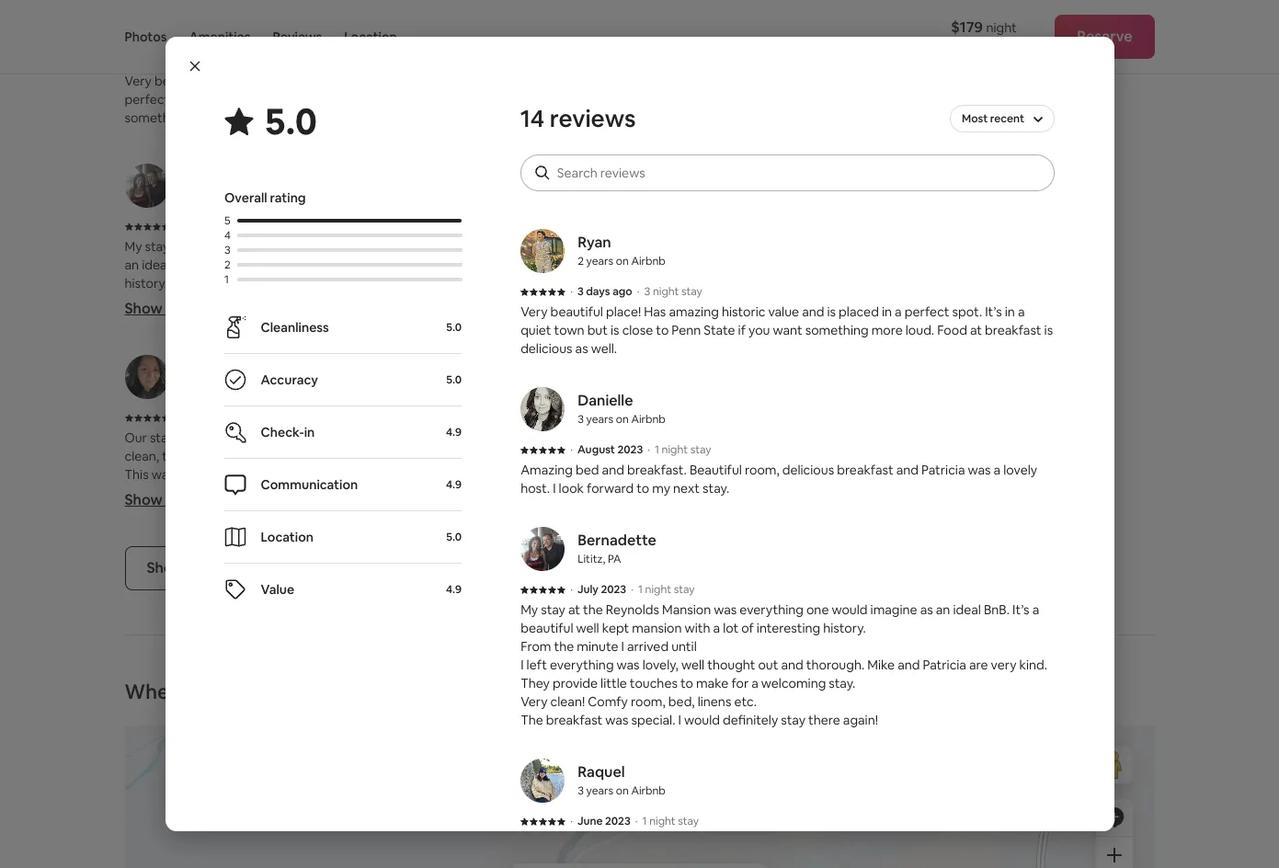 Task type: locate. For each thing, give the bounding box(es) containing it.
night left 'restrictions.'
[[653, 284, 679, 299]]

$179
[[952, 17, 984, 37]]

with inside 5.0 dialog
[[685, 620, 711, 637]]

has for ·
[[644, 304, 666, 320]]

breakfast down beyond
[[274, 448, 330, 465]]

1 horizontal spatial until
[[672, 639, 697, 655]]

bed inside my husband and i loved our stay at the reynolds mansion! we took advantage of the pool table and the complimentary coffee bar. our room was spacious and the bed was so comfy! breakfast was delicious and i had an incredible massage from lisa. we can't wait to come back!
[[810, 467, 834, 483]]

very beautiful place!  has amazing historic value and is placed in a perfect spot.  it's in a quiet town but is close to penn state if you want something more loud.  food at breakfast is delicious as well. for ·
[[521, 304, 1054, 357]]

1 for raquel
[[643, 814, 647, 829]]

lovely up search reviews, press 'enter' to search text box
[[729, 91, 763, 108]]

1 vertical spatial want
[[773, 322, 803, 339]]

bed for 1 night stay
[[702, 73, 726, 90]]

0 horizontal spatial come
[[213, 522, 246, 539]]

until down · july 2023 · 1 night stay
[[672, 639, 697, 655]]

0 vertical spatial if
[[465, 91, 473, 108]]

years
[[190, 23, 218, 38], [713, 23, 740, 38], [713, 189, 740, 204], [587, 254, 614, 269], [587, 412, 614, 427], [587, 784, 614, 799]]

spot. inside 5.0 dialog
[[953, 304, 983, 320]]

0 horizontal spatial room
[[647, 467, 679, 483]]

well. for 1 night stay
[[446, 110, 472, 126]]

lovely down took
[[1004, 462, 1038, 478]]

breakfast. inside 5.0 dialog
[[627, 462, 687, 478]]

4.9 for communication
[[446, 478, 462, 492]]

if for 1 night stay
[[465, 91, 473, 108]]

on
[[220, 23, 233, 38], [743, 23, 756, 38], [743, 189, 756, 204], [616, 254, 629, 269], [1024, 275, 1039, 292], [616, 412, 629, 427], [616, 784, 629, 799]]

1 horizontal spatial it
[[767, 239, 775, 255]]

0 vertical spatial from
[[125, 294, 155, 310]]

1 horizontal spatial next
[[919, 91, 945, 108]]

comfy left ny
[[192, 367, 232, 384]]

come inside my husband and i loved our stay at the reynolds mansion! we took advantage of the pool table and the complimentary coffee bar. our room was spacious and the bed was so comfy! breakfast was delicious and i had an incredible massage from lisa. we can't wait to come back!
[[996, 485, 1030, 502]]

welcoming inside 5.0 dialog
[[762, 675, 827, 692]]

until up cleanliness
[[276, 294, 301, 310]]

more down always
[[688, 299, 725, 319]]

danielle image
[[647, 0, 691, 43], [521, 387, 565, 432]]

close down · 3 days ago · 3 night stay
[[623, 322, 654, 339]]

1 horizontal spatial kind.
[[1020, 657, 1048, 674]]

amazing down always
[[669, 304, 719, 320]]

0 horizontal spatial state
[[431, 91, 463, 108]]

0 horizontal spatial bernadette image
[[125, 164, 169, 208]]

1 horizontal spatial amazing
[[669, 304, 719, 320]]

mansion down · july 2023 · 1 night stay
[[663, 602, 711, 618]]

it up "delight,"
[[404, 430, 412, 447]]

0 horizontal spatial make
[[300, 349, 333, 366]]

1 horizontal spatial bernadette image
[[521, 527, 565, 571]]

penn for 1 night stay
[[399, 91, 428, 108]]

loud. down the 3 days ago
[[225, 110, 254, 126]]

0 vertical spatial pa
[[212, 189, 225, 204]]

0 horizontal spatial want
[[500, 91, 530, 108]]

loud. down the breathtaking!
[[906, 322, 935, 339]]

1 horizontal spatial loud.
[[906, 322, 935, 339]]

left
[[131, 312, 151, 329], [527, 657, 547, 674]]

quiet down ryan icon
[[521, 322, 552, 339]]

kind.
[[221, 331, 249, 347], [1020, 657, 1048, 674]]

0 vertical spatial value
[[372, 73, 403, 90]]

0 vertical spatial my
[[125, 239, 142, 255]]

host. inside 5.0 dialog
[[521, 480, 550, 497]]

show more button up ingrid icon
[[125, 299, 202, 319]]

loved left staying
[[653, 239, 686, 255]]

mansion inside list
[[342, 257, 392, 274]]

0 vertical spatial husband
[[647, 257, 698, 274]]

linens inside 5.0 dialog
[[698, 694, 732, 710]]

wait inside our stay at patricia's was beyond expectations. it was peaceful and so clean, truly breathtaking. breakfast was a delight, kuddos to the chef!. this was exactly the stay i was looking for. quiet and peaceful, good food and a few good shops. thank you for welcoming us into your beautiful home. you certainly put a lot of work and love into this place. i cannot wait to come back and stay an additional night!
[[169, 522, 194, 539]]

0 vertical spatial danielle image
[[647, 0, 691, 43]]

at inside my husband and i loved our stay at the reynolds mansion! we took advantage of the pool table and the complimentary coffee bar. our room was spacious and the bed was so comfy! breakfast was delicious and i had an incredible massage from lisa. we can't wait to come back!
[[838, 430, 850, 447]]

0 horizontal spatial lot
[[332, 504, 348, 520]]

come left back!
[[996, 485, 1030, 502]]

make
[[300, 349, 333, 366], [697, 675, 729, 692]]

0 horizontal spatial forward
[[587, 480, 634, 497]]

0 vertical spatial arrived
[[231, 294, 273, 310]]

lititz, inside bernadette lititz, pa
[[578, 552, 606, 567]]

can't down customize
[[939, 294, 968, 310]]

perfect for ·
[[905, 304, 950, 320]]

amazing bed and breakfast.  beautiful room, delicious breakfast and patricia was a lovely host.  i look forward to my next stay.
[[647, 73, 1046, 108], [521, 462, 1038, 497]]

1 vertical spatial imagine
[[871, 602, 918, 618]]

more up ingrid icon
[[166, 299, 202, 319]]

raquel image
[[521, 759, 565, 803], [521, 759, 565, 803]]

back!
[[1033, 485, 1064, 502]]

bernadette image left lititz, pa
[[125, 164, 169, 208]]

into down peaceful,
[[459, 485, 481, 502]]

14 inside 5.0 dialog
[[521, 103, 545, 134]]

our up clean,
[[125, 430, 147, 447]]

ideal inside 5.0 dialog
[[954, 602, 982, 618]]

0 horizontal spatial comfy
[[192, 367, 232, 384]]

reserve button
[[1056, 15, 1155, 59]]

amazing bed and breakfast.  beautiful room, delicious breakfast and patricia was a lovely host.  i look forward to my next stay. for ·
[[521, 462, 1038, 497]]

food for ·
[[938, 322, 968, 339]]

0 vertical spatial touches
[[234, 349, 282, 366]]

amenities button
[[189, 0, 251, 74]]

1 vertical spatial well.
[[591, 340, 618, 357]]

3 4.9 from the top
[[446, 582, 462, 597]]

bernadette
[[578, 531, 657, 550]]

town down · 3 days ago · 3 night stay
[[554, 322, 585, 339]]

room,
[[872, 73, 906, 90], [235, 367, 270, 384], [745, 462, 780, 478], [631, 694, 666, 710]]

1 vertical spatial danielle image
[[521, 387, 565, 432]]

place! down · 3 days ago · 3 night stay
[[606, 304, 642, 320]]

clean! inside 5.0 dialog
[[551, 694, 585, 710]]

show
[[125, 299, 163, 319], [647, 299, 685, 319], [125, 491, 163, 510], [647, 491, 685, 510], [147, 559, 185, 578]]

1 vertical spatial look
[[559, 480, 584, 497]]

is
[[431, 73, 440, 90], [338, 91, 347, 108], [364, 110, 373, 126], [828, 304, 836, 320], [611, 322, 620, 339], [1045, 322, 1054, 339]]

0 horizontal spatial look
[[559, 480, 584, 497]]

mansion!
[[932, 430, 984, 447]]

clean! up april
[[155, 367, 189, 384]]

you inside our stay at patricia's was beyond expectations. it was peaceful and so clean, truly breathtaking. breakfast was a delight, kuddos to the chef!. this was exactly the stay i was looking for. quiet and peaceful, good food and a few good shops. thank you for welcoming us into your beautiful home. you certainly put a lot of work and love into this place. i cannot wait to come back and stay an additional night!
[[330, 485, 352, 502]]

historic for 1 night stay
[[326, 73, 370, 90]]

lot
[[433, 257, 449, 274], [332, 504, 348, 520], [723, 620, 739, 637]]

an
[[125, 257, 139, 274], [704, 485, 718, 502], [333, 522, 348, 539], [936, 602, 951, 618]]

quiet for ·
[[521, 322, 552, 339]]

1 vertical spatial bnb.
[[984, 602, 1010, 618]]

wait down home. at the left of page
[[169, 522, 194, 539]]

0 horizontal spatial arrived
[[231, 294, 273, 310]]

host. up place.
[[521, 480, 550, 497]]

2 down 4
[[224, 258, 230, 272]]

0 horizontal spatial from
[[125, 294, 155, 310]]

peaceful up comfortable
[[832, 239, 884, 255]]

bed, inside 5.0 dialog
[[669, 694, 695, 710]]

loud. for 1 night stay
[[225, 110, 254, 126]]

0 vertical spatial 14
[[521, 103, 545, 134]]

show up ingrid image
[[125, 299, 163, 319]]

show more for our stay at patricia's was beyond expectations. it was peaceful and so clean, truly breathtaking. breakfast was a delight, kuddos to the chef!. this was exactly the stay i was looking for. quiet and peaceful, good food and a few good shops. thank you for welcoming us into your beautiful home. you certainly put a lot of work and love into this place. i cannot wait to come back and stay an additional night!
[[125, 491, 202, 510]]

value inside list
[[372, 73, 403, 90]]

little
[[205, 349, 231, 366], [601, 675, 627, 692]]

look inside list
[[804, 91, 829, 108]]

years inside raquel 3 years on airbnb
[[587, 784, 614, 799]]

1 vertical spatial kept
[[602, 620, 630, 637]]

pa down 'bernadette'
[[608, 552, 622, 567]]

airbnb for ryan image for ·
[[632, 254, 666, 269]]

reynolds down · july 2023 · 1 night stay
[[606, 602, 660, 618]]

value for 1 night stay
[[372, 73, 403, 90]]

0 vertical spatial beautiful
[[816, 73, 869, 90]]

1 4.9 from the top
[[446, 425, 462, 440]]

little up hamburg, ny
[[205, 349, 231, 366]]

something
[[125, 110, 188, 126], [806, 322, 869, 339]]

food
[[257, 110, 287, 126], [938, 322, 968, 339]]

2023 right august at the left bottom
[[618, 443, 643, 457]]

of
[[452, 257, 464, 274], [713, 448, 726, 465], [351, 504, 363, 520], [742, 620, 754, 637]]

ingrid image
[[125, 356, 169, 400]]

penn inside 5.0 dialog
[[672, 322, 701, 339]]

very beautiful place!  has amazing historic value and is placed in a perfect spot.  it's in a quiet town but is close to penn state if you want something more loud.  food at breakfast is delicious as well.
[[125, 73, 530, 126], [521, 304, 1054, 357]]

1 horizontal spatial perfect
[[905, 304, 950, 320]]

well. for ·
[[591, 340, 618, 357]]

my inside list
[[898, 91, 916, 108]]

something inside list
[[125, 110, 188, 126]]

0 horizontal spatial next
[[674, 480, 700, 497]]

2 vertical spatial reynolds
[[606, 602, 660, 618]]

we
[[986, 430, 1006, 447], [897, 485, 917, 502]]

want inside list
[[500, 91, 530, 108]]

1 right august at the left bottom
[[655, 443, 660, 457]]

as
[[430, 110, 443, 126], [524, 239, 537, 255], [576, 340, 589, 357], [921, 602, 934, 618]]

lititz, left overall
[[182, 189, 209, 204]]

thorough. inside list
[[411, 312, 469, 329]]

days left the dietary
[[586, 284, 611, 299]]

mike inside list
[[472, 312, 499, 329]]

beautiful inside list
[[816, 73, 869, 90]]

minute
[[181, 294, 223, 310], [577, 639, 619, 655]]

ago left the dietary
[[613, 284, 633, 299]]

my for ·
[[653, 480, 671, 497]]

food inside 5.0 dialog
[[938, 322, 968, 339]]

lovely inside 5.0 dialog
[[1004, 462, 1038, 478]]

patricia inside i loved staying here. it was very peaceful and luxurious. patricia and her husband always made me feel comfortable and welcomed. the breakfast was delicious, and they were able to customize based on dietary restrictions. the room was breathtaking! i can't wait to stay again!
[[970, 239, 1014, 255]]

until
[[276, 294, 301, 310], [672, 639, 697, 655]]

amazing inside 5.0 dialog
[[669, 304, 719, 320]]

location right reviews button
[[344, 29, 397, 45]]

thank
[[291, 485, 328, 502]]

history. inside 5.0 dialog
[[824, 620, 867, 637]]

ryan 2 years on airbnb inside 5.0 dialog
[[578, 233, 666, 269]]

one inside 5.0 dialog
[[807, 602, 829, 618]]

linens
[[302, 367, 336, 384], [698, 694, 732, 710]]

location button
[[344, 0, 397, 74]]

value
[[261, 582, 295, 598]]

place! for 1 night stay
[[210, 73, 245, 90]]

so
[[521, 430, 534, 447], [862, 467, 876, 483]]

14
[[521, 103, 545, 134], [206, 559, 221, 578]]

well. inside 5.0 dialog
[[591, 340, 618, 357]]

historic down delicious,
[[722, 304, 766, 320]]

something down the 3 days ago
[[125, 110, 188, 126]]

my for 1 night stay
[[898, 91, 916, 108]]

state
[[431, 91, 463, 108], [704, 322, 736, 339]]

1 horizontal spatial again!
[[647, 312, 682, 329]]

0 horizontal spatial danielle
[[578, 391, 634, 410]]

july down bernadette lititz, pa
[[578, 582, 599, 597]]

close inside 5.0 dialog
[[623, 322, 654, 339]]

clean!
[[155, 367, 189, 384], [551, 694, 585, 710]]

0 vertical spatial clean!
[[155, 367, 189, 384]]

very beautiful place!  has amazing historic value and is placed in a perfect spot.  it's in a quiet town but is close to penn state if you want something more loud.  food at breakfast is delicious as well. inside 5.0 dialog
[[521, 304, 1054, 357]]

ago down the amenities
[[217, 54, 237, 68]]

room
[[790, 294, 822, 310], [647, 467, 679, 483]]

2 vertical spatial again!
[[844, 712, 879, 729]]

in
[[486, 73, 496, 90], [225, 91, 235, 108], [882, 304, 893, 320], [1005, 304, 1016, 320], [304, 424, 315, 441]]

food up overall rating
[[257, 110, 287, 126]]

breakfast inside i loved staying here. it was very peaceful and luxurious. patricia and her husband always made me feel comfortable and welcomed. the breakfast was delicious, and they were able to customize based on dietary restrictions. the room was breathtaking! i can't wait to stay again!
[[647, 275, 704, 292]]

amazing bed and breakfast.  beautiful room, delicious breakfast and patricia was a lovely host.  i look forward to my next stay. for 1 night stay
[[647, 73, 1046, 108]]

ryan 2 years on airbnb for ·
[[578, 233, 666, 269]]

check-
[[261, 424, 304, 441]]

5
[[224, 213, 230, 228]]

put
[[299, 504, 320, 520]]

ryan 2 years on airbnb up the 3 days ago
[[182, 2, 270, 38]]

quiet
[[248, 91, 279, 108], [521, 322, 552, 339]]

if inside list
[[465, 91, 473, 108]]

breakfast.
[[754, 73, 814, 90], [627, 462, 687, 478]]

2 left amenities button
[[182, 23, 188, 38]]

0 vertical spatial mike
[[472, 312, 499, 329]]

something inside 5.0 dialog
[[806, 322, 869, 339]]

perfect down photos
[[125, 91, 170, 108]]

lovely,
[[247, 312, 283, 329], [643, 657, 679, 674]]

state for 1 night stay
[[431, 91, 463, 108]]

food for 1 night stay
[[257, 110, 287, 126]]

1 horizontal spatial food
[[938, 322, 968, 339]]

welcoming inside our stay at patricia's was beyond expectations. it was peaceful and so clean, truly breathtaking. breakfast was a delight, kuddos to the chef!. this was exactly the stay i was looking for. quiet and peaceful, good food and a few good shops. thank you for welcoming us into your beautiful home. you certainly put a lot of work and love into this place. i cannot wait to come back and stay an additional night!
[[375, 485, 440, 502]]

want inside 5.0 dialog
[[773, 322, 803, 339]]

airbnb for the right danielle icon
[[758, 23, 792, 38]]

lovely, inside 5.0 dialog
[[643, 657, 679, 674]]

reviews
[[550, 103, 637, 134], [224, 559, 277, 578]]

penn for ·
[[672, 322, 701, 339]]

of inside 5.0 dialog
[[742, 620, 754, 637]]

ryan
[[182, 2, 215, 22], [578, 233, 612, 252]]

into down us
[[451, 504, 473, 520]]

2 for 1 night stay
[[182, 23, 188, 38]]

town for ·
[[554, 322, 585, 339]]

bernadette image
[[125, 164, 169, 208], [521, 527, 565, 571]]

special. up check-
[[235, 386, 280, 402]]

breakfast. for 1 night stay
[[754, 73, 814, 90]]

ryan image for ·
[[521, 229, 565, 273]]

want for ·
[[773, 322, 803, 339]]

very beautiful place!  has amazing historic value and is placed in a perfect spot.  it's in a quiet town but is close to penn state if you want something more loud.  food at breakfast is delicious as well. down delicious,
[[521, 304, 1054, 357]]

spot.
[[172, 91, 202, 108], [953, 304, 983, 320]]

bernadette image
[[125, 164, 169, 208], [521, 527, 565, 571]]

everything
[[344, 239, 408, 255], [154, 312, 218, 329], [740, 602, 804, 618], [550, 657, 614, 674]]

come
[[996, 485, 1030, 502], [213, 522, 246, 539]]

they
[[125, 349, 154, 366], [521, 675, 550, 692]]

more down spacious
[[688, 491, 725, 510]]

breakfast down coffee
[[923, 467, 979, 483]]

2023 for raquel
[[605, 814, 631, 829]]

our down took
[[1020, 448, 1043, 465]]

ryan 2 years on airbnb up · 3 days ago · 3 night stay
[[578, 233, 666, 269]]

1 vertical spatial linens
[[698, 694, 732, 710]]

1 vertical spatial days
[[586, 284, 611, 299]]

1 vertical spatial ryan
[[578, 233, 612, 252]]

show more up ingrid icon
[[125, 299, 202, 319]]

bnb.
[[173, 257, 199, 274], [984, 602, 1010, 618]]

show more for my stay at the reynolds mansion was everything one would imagine as an ideal bnb.   it's a beautiful well kept mansion with a lot of interesting history.
[[125, 299, 202, 319]]

spot. down customize
[[953, 304, 983, 320]]

0 vertical spatial loved
[[653, 239, 686, 255]]

very beautiful place!  has amazing historic value and is placed in a perfect spot.  it's in a quiet town but is close to penn state if you want something more loud.  food at breakfast is delicious as well. for 1 night stay
[[125, 73, 530, 126]]

show more button down advantage
[[647, 491, 725, 510]]

look inside 5.0 dialog
[[559, 480, 584, 497]]

1 vertical spatial breakfast
[[923, 467, 979, 483]]

forward for ·
[[587, 480, 634, 497]]

beautiful for 1 night stay
[[816, 73, 869, 90]]

1 vertical spatial danielle 3 years on airbnb
[[578, 391, 666, 427]]

state inside 5.0 dialog
[[704, 322, 736, 339]]

ryan 2 years on airbnb inside list
[[182, 2, 270, 38]]

breakfast up the dietary
[[647, 275, 704, 292]]

july 2023 · 1 night stay
[[182, 219, 299, 234]]

want for 1 night stay
[[500, 91, 530, 108]]

special. up raquel 3 years on airbnb
[[632, 712, 676, 729]]

show down · 3 days ago · 3 night stay
[[647, 299, 685, 319]]

where
[[125, 679, 188, 705]]

her
[[1042, 239, 1062, 255]]

little up the raquel
[[601, 675, 627, 692]]

ideal
[[142, 257, 170, 274], [954, 602, 982, 618]]

mansion
[[342, 257, 392, 274], [632, 620, 682, 637]]

reviews inside button
[[224, 559, 277, 578]]

5.0 for accuracy
[[447, 373, 462, 387]]

quiet
[[373, 467, 406, 483]]

2 4.9 from the top
[[446, 478, 462, 492]]

amazing for 1 night stay
[[273, 73, 323, 90]]

5.0
[[265, 98, 317, 145], [447, 320, 462, 335], [447, 373, 462, 387], [447, 530, 462, 545]]

Search reviews, Press 'Enter' to search text field
[[558, 164, 1037, 182]]

food down customize
[[938, 322, 968, 339]]

bernadette image down place.
[[521, 527, 565, 571]]

town down reviews button
[[281, 91, 312, 108]]

my inside 5.0 dialog
[[653, 480, 671, 497]]

few
[[191, 485, 213, 502]]

5.0 dialog
[[165, 37, 1115, 869]]

made
[[743, 257, 777, 274]]

amazing for ·
[[521, 462, 573, 478]]

next for 1 night stay
[[919, 91, 945, 108]]

2 vertical spatial for
[[732, 675, 749, 692]]

0 vertical spatial days
[[190, 54, 214, 68]]

we up bar.
[[986, 430, 1006, 447]]

beyond
[[273, 430, 318, 447]]

list
[[117, 0, 1163, 547]]

come down you
[[213, 522, 246, 539]]

bed
[[702, 73, 726, 90], [576, 462, 600, 478], [810, 467, 834, 483]]

close
[[349, 91, 380, 108], [623, 322, 654, 339]]

make inside list
[[300, 349, 333, 366]]

1 horizontal spatial provide
[[553, 675, 598, 692]]

1 horizontal spatial breakfast
[[923, 467, 979, 483]]

at left 4
[[172, 239, 184, 255]]

amazing down the 'reviews'
[[273, 73, 323, 90]]

at right our on the right
[[838, 430, 850, 447]]

historic inside 5.0 dialog
[[722, 304, 766, 320]]

1 vertical spatial ryan 2 years on airbnb
[[578, 233, 666, 269]]

ryan inside 5.0 dialog
[[578, 233, 612, 252]]

beautiful for ·
[[690, 462, 742, 478]]

mike inside 5.0 dialog
[[868, 657, 895, 674]]

show for my stay at the reynolds mansion was everything one would imagine as an ideal bnb.   it's a beautiful well kept mansion with a lot of interesting history.
[[125, 299, 163, 319]]

mansion
[[266, 239, 315, 255], [663, 602, 711, 618]]

next for ·
[[674, 480, 700, 497]]

so up lisa.
[[862, 467, 876, 483]]

1 vertical spatial one
[[807, 602, 829, 618]]

bnb. inside 5.0 dialog
[[984, 602, 1010, 618]]

show more button for my stay at the reynolds mansion was everything one would imagine as an ideal bnb.   it's a beautiful well kept mansion with a lot of interesting history.
[[125, 299, 202, 319]]

look for ·
[[559, 480, 584, 497]]

if inside 5.0 dialog
[[738, 322, 746, 339]]

show more button up 'cannot'
[[125, 491, 202, 510]]

days inside list
[[190, 54, 214, 68]]

show more button for i loved staying here. it was very peaceful and luxurious. patricia and her husband always made me feel comfortable and welcomed. the breakfast was delicious, and they were able to customize based on dietary restrictions. the room was breathtaking! i can't wait to stay again!
[[647, 299, 725, 319]]

minute down · july 2023 · 1 night stay
[[577, 639, 619, 655]]

my inside my husband and i loved our stay at the reynolds mansion! we took advantage of the pool table and the complimentary coffee bar. our room was spacious and the bed was so comfy! breakfast was delicious and i had an incredible massage from lisa. we can't wait to come back!
[[647, 430, 665, 447]]

0 horizontal spatial it
[[404, 430, 412, 447]]

2 horizontal spatial my
[[647, 430, 665, 447]]

2023 down lititz, pa
[[205, 219, 230, 234]]

value
[[372, 73, 403, 90], [769, 304, 800, 320]]

we down comfy!
[[897, 485, 917, 502]]

1 for bernadette
[[638, 582, 643, 597]]

wait inside i loved staying here. it was very peaceful and luxurious. patricia and her husband always made me feel comfortable and welcomed. the breakfast was delicious, and they were able to customize based on dietary restrictions. the room was breathtaking! i can't wait to stay again!
[[971, 294, 996, 310]]

show more button for my husband and i loved our stay at the reynolds mansion! we took advantage of the pool table and the complimentary coffee bar. our room was spacious and the bed was so comfy! breakfast was delicious and i had an incredible massage from lisa. we can't wait to come back!
[[647, 491, 725, 510]]

location down the certainly
[[261, 529, 314, 546]]

2 vertical spatial lot
[[723, 620, 739, 637]]

0 horizontal spatial town
[[281, 91, 312, 108]]

1 vertical spatial arrived
[[628, 639, 669, 655]]

amazing bed and breakfast.  beautiful room, delicious breakfast and patricia was a lovely host.  i look forward to my next stay. inside 5.0 dialog
[[521, 462, 1038, 497]]

imagine inside 5.0 dialog
[[871, 602, 918, 618]]

zoom in image
[[1107, 849, 1122, 863]]

0 vertical spatial amazing
[[647, 73, 700, 90]]

husband inside i loved staying here. it was very peaceful and luxurious. patricia and her husband always made me feel comfortable and welcomed. the breakfast was delicious, and they were able to customize based on dietary restrictions. the room was breathtaking! i can't wait to stay again!
[[647, 257, 698, 274]]

1 vertical spatial from
[[521, 639, 552, 655]]

1 horizontal spatial make
[[697, 675, 729, 692]]

at
[[290, 110, 302, 126], [172, 239, 184, 255], [971, 322, 983, 339], [177, 430, 189, 447], [838, 430, 850, 447], [569, 602, 581, 618]]

perfect
[[125, 91, 170, 108], [905, 304, 950, 320]]

· july 2023 · 1 night stay
[[571, 582, 695, 597]]

1 horizontal spatial left
[[527, 657, 547, 674]]

1 vertical spatial minute
[[577, 639, 619, 655]]

very
[[804, 239, 829, 255], [193, 331, 219, 347], [992, 657, 1017, 674]]

place! down the 3 days ago
[[210, 73, 245, 90]]

again! inside 5.0 dialog
[[844, 712, 879, 729]]

ryan image
[[125, 0, 169, 43], [125, 0, 169, 43], [521, 229, 565, 273]]

ryan for 1 night stay
[[182, 2, 215, 22]]

4.9 up kuddos
[[446, 425, 462, 440]]

wait
[[971, 294, 996, 310], [952, 485, 978, 502], [169, 522, 194, 539]]

ryan image
[[521, 229, 565, 273]]

0 horizontal spatial ryan 2 years on airbnb
[[182, 2, 270, 38]]

lovely, up accuracy
[[247, 312, 283, 329]]

love
[[423, 504, 448, 520]]

1 horizontal spatial thorough.
[[807, 657, 865, 674]]

0 horizontal spatial one
[[411, 239, 433, 255]]

etc. inside 5.0 dialog
[[735, 694, 757, 710]]

0 vertical spatial lovely
[[729, 91, 763, 108]]

lovely, down · july 2023 · 1 night stay
[[643, 657, 679, 674]]

0 horizontal spatial place!
[[210, 73, 245, 90]]

raquel image
[[647, 164, 691, 208], [647, 164, 691, 208]]

reynolds down july 2023 · 1 night stay
[[210, 239, 263, 255]]

0 horizontal spatial danielle 3 years on airbnb
[[578, 391, 666, 427]]

show down advantage
[[647, 491, 685, 510]]

quiet for 1 night stay
[[248, 91, 279, 108]]

1 horizontal spatial little
[[601, 675, 627, 692]]

clean! up the raquel
[[551, 694, 585, 710]]

arrived
[[231, 294, 273, 310], [628, 639, 669, 655]]

more down the breathtaking!
[[872, 322, 903, 339]]

rating
[[270, 190, 306, 206]]

april 2023 ·
[[182, 411, 241, 425]]

0 horizontal spatial my
[[125, 239, 142, 255]]

4.9 down kuddos
[[446, 478, 462, 492]]

1 horizontal spatial special.
[[632, 712, 676, 729]]

can't down complimentary
[[920, 485, 950, 502]]

1 horizontal spatial touches
[[630, 675, 678, 692]]

room inside my husband and i loved our stay at the reynolds mansion! we took advantage of the pool table and the complimentary coffee bar. our room was spacious and the bed was so comfy! breakfast was delicious and i had an incredible massage from lisa. we can't wait to come back!
[[647, 467, 679, 483]]

4.9
[[446, 425, 462, 440], [446, 478, 462, 492], [446, 582, 462, 597]]

breakfast up the raquel
[[546, 712, 603, 729]]

home.
[[180, 504, 217, 520]]

0 vertical spatial breakfast
[[274, 448, 330, 465]]

very beautiful place!  has amazing historic value and is placed in a perfect spot.  it's in a quiet town but is close to penn state if you want something more loud.  food at breakfast is delicious as well. down the 'reviews'
[[125, 73, 530, 126]]

days down the amenities
[[190, 54, 214, 68]]

historic
[[326, 73, 370, 90], [722, 304, 766, 320]]

1 vertical spatial reviews
[[224, 559, 277, 578]]

host.
[[766, 91, 796, 108], [521, 480, 550, 497]]

close for 1 night stay
[[349, 91, 380, 108]]

1 horizontal spatial bernadette image
[[521, 527, 565, 571]]

1 horizontal spatial interesting
[[757, 620, 821, 637]]

amazing inside list
[[647, 73, 700, 90]]

lovely for 1 night stay
[[729, 91, 763, 108]]

0 vertical spatial can't
[[939, 294, 968, 310]]

look up search reviews, press 'enter' to search text box
[[804, 91, 829, 108]]

1 horizontal spatial days
[[586, 284, 611, 299]]

0 vertical spatial well.
[[446, 110, 472, 126]]

0 vertical spatial town
[[281, 91, 312, 108]]

reserve
[[1078, 27, 1133, 46]]

can't inside my husband and i loved our stay at the reynolds mansion! we took advantage of the pool table and the complimentary coffee bar. our room was spacious and the bed was so comfy! breakfast was delicious and i had an incredible massage from lisa. we can't wait to come back!
[[920, 485, 950, 502]]

at inside our stay at patricia's was beyond expectations. it was peaceful and so clean, truly breathtaking. breakfast was a delight, kuddos to the chef!. this was exactly the stay i was looking for. quiet and peaceful, good food and a few good shops. thank you for welcoming us into your beautiful home. you certainly put a lot of work and love into this place. i cannot wait to come back and stay an additional night!
[[177, 430, 189, 447]]

5.0 for location
[[447, 530, 462, 545]]

0 vertical spatial quiet
[[248, 91, 279, 108]]

bernadette image down place.
[[521, 527, 565, 571]]

more for i loved staying here. it was very peaceful and luxurious. patricia and her husband always made me feel comfortable and welcomed. the breakfast was delicious, and they were able to customize based on dietary restrictions. the room was breathtaking! i can't wait to stay again!
[[688, 299, 725, 319]]

quiet down the 'reviews'
[[248, 91, 279, 108]]

airbnb
[[235, 23, 270, 38], [758, 23, 792, 38], [758, 189, 792, 204], [632, 254, 666, 269], [632, 412, 666, 427], [632, 784, 666, 799]]

loud. inside 5.0 dialog
[[906, 322, 935, 339]]

ryan right ryan icon
[[578, 233, 612, 252]]

1 horizontal spatial history.
[[824, 620, 867, 637]]

reynolds up complimentary
[[875, 430, 929, 447]]

0 horizontal spatial good
[[216, 485, 247, 502]]

etc.
[[338, 367, 361, 384], [735, 694, 757, 710]]

show more for i loved staying here. it was very peaceful and luxurious. patricia and her husband always made me feel comfortable and welcomed. the breakfast was delicious, and they were able to customize based on dietary restrictions. the room was breathtaking! i can't wait to stay again!
[[647, 299, 725, 319]]

0 vertical spatial thorough.
[[411, 312, 469, 329]]

my
[[125, 239, 142, 255], [647, 430, 665, 447], [521, 602, 538, 618]]

bed inside 5.0 dialog
[[576, 462, 600, 478]]

· august 2023 · 1 night stay
[[571, 443, 712, 457]]

1 vertical spatial bernadette image
[[521, 527, 565, 571]]

ingrid image
[[125, 356, 169, 400]]

0 vertical spatial host.
[[766, 91, 796, 108]]

but for 1 night stay
[[314, 91, 335, 108]]

0 horizontal spatial kind.
[[221, 331, 249, 347]]

thought inside 5.0 dialog
[[708, 657, 756, 674]]

pool
[[751, 448, 778, 465]]

1 horizontal spatial loved
[[752, 430, 785, 447]]

ryan up the amenities
[[182, 2, 215, 22]]

value inside 5.0 dialog
[[769, 304, 800, 320]]

place! for ·
[[606, 304, 642, 320]]

value for ·
[[769, 304, 800, 320]]

danielle image
[[647, 0, 691, 43], [521, 387, 565, 432]]

night
[[987, 19, 1017, 36], [249, 219, 275, 234], [653, 284, 679, 299], [662, 443, 688, 457], [645, 582, 672, 597], [650, 814, 676, 829]]

food
[[125, 485, 153, 502]]

placed inside list
[[443, 73, 483, 90]]



Task type: vqa. For each thing, say whether or not it's contained in the screenshot.
the Start on the left top
no



Task type: describe. For each thing, give the bounding box(es) containing it.
5.0 for cleanliness
[[447, 320, 462, 335]]

more inside 5.0 dialog
[[872, 322, 903, 339]]

staying
[[688, 239, 731, 255]]

2023 for danielle
[[618, 443, 643, 457]]

1 horizontal spatial danielle image
[[647, 0, 691, 43]]

arrived inside 5.0 dialog
[[628, 639, 669, 655]]

2 for ·
[[578, 254, 584, 269]]

me
[[780, 257, 799, 274]]

our stay at patricia's was beyond expectations. it was peaceful and so clean, truly breathtaking. breakfast was a delight, kuddos to the chef!. this was exactly the stay i was looking for. quiet and peaceful, good food and a few good shops. thank you for welcoming us into your beautiful home. you certainly put a lot of work and love into this place. i cannot wait to come back and stay an additional night!
[[125, 430, 542, 539]]

certainly
[[245, 504, 296, 520]]

airbnb for ryan image corresponding to 1 night stay
[[235, 23, 270, 38]]

breakfast up from
[[837, 462, 894, 478]]

wait inside my husband and i loved our stay at the reynolds mansion! we took advantage of the pool table and the complimentary coffee bar. our room was spacious and the bed was so comfy! breakfast was delicious and i had an incredible massage from lisa. we can't wait to come back!
[[952, 485, 978, 502]]

were
[[845, 275, 874, 292]]

amazing for ·
[[669, 304, 719, 320]]

raquel
[[578, 763, 625, 782]]

based
[[985, 275, 1021, 292]]

state for ·
[[704, 322, 736, 339]]

lot inside our stay at patricia's was beyond expectations. it was peaceful and so clean, truly breathtaking. breakfast was a delight, kuddos to the chef!. this was exactly the stay i was looking for. quiet and peaceful, good food and a few good shops. thank you for welcoming us into your beautiful home. you certainly put a lot of work and love into this place. i cannot wait to come back and stay an additional night!
[[332, 504, 348, 520]]

town for 1 night stay
[[281, 91, 312, 108]]

days inside 5.0 dialog
[[586, 284, 611, 299]]

more for our stay at patricia's was beyond expectations. it was peaceful and so clean, truly breathtaking. breakfast was a delight, kuddos to the chef!. this was exactly the stay i was looking for. quiet and peaceful, good food and a few good shops. thank you for welcoming us into your beautiful home. you certainly put a lot of work and love into this place. i cannot wait to come back and stay an additional night!
[[166, 491, 202, 510]]

linens inside list
[[302, 367, 336, 384]]

0 horizontal spatial very
[[193, 331, 219, 347]]

amazing for 1 night stay
[[647, 73, 700, 90]]

of inside my husband and i loved our stay at the reynolds mansion! we took advantage of the pool table and the complimentary coffee bar. our room was spacious and the bed was so comfy! breakfast was delicious and i had an incredible massage from lisa. we can't wait to come back!
[[713, 448, 726, 465]]

historic for ·
[[722, 304, 766, 320]]

minute inside 5.0 dialog
[[577, 639, 619, 655]]

delicious,
[[733, 275, 787, 292]]

airbnb for danielle image within 5.0 dialog
[[632, 412, 666, 427]]

3 years on airbnb
[[704, 189, 792, 204]]

look for 1 night stay
[[804, 91, 829, 108]]

breakfast inside my husband and i loved our stay at the reynolds mansion! we took advantage of the pool table and the complimentary coffee bar. our room was spacious and the bed was so comfy! breakfast was delicious and i had an incredible massage from lisa. we can't wait to come back!
[[923, 467, 979, 483]]

ago inside 5.0 dialog
[[613, 284, 633, 299]]

spot. for ·
[[953, 304, 983, 320]]

for inside our stay at patricia's was beyond expectations. it was peaceful and so clean, truly breathtaking. breakfast was a delight, kuddos to the chef!. this was exactly the stay i was looking for. quiet and peaceful, good food and a few good shops. thank you for welcoming us into your beautiful home. you certainly put a lot of work and love into this place. i cannot wait to come back and stay an additional night!
[[355, 485, 372, 502]]

0 horizontal spatial history.
[[125, 275, 168, 292]]

looking
[[305, 467, 348, 483]]

3 days ago
[[182, 54, 237, 68]]

breakfast. for ·
[[627, 462, 687, 478]]

ryan 2 years on airbnb for 1 night stay
[[182, 2, 270, 38]]

from inside 5.0 dialog
[[521, 639, 552, 655]]

1 for danielle
[[655, 443, 660, 457]]

reviews button
[[273, 0, 322, 74]]

hamburg,
[[182, 380, 232, 395]]

something for ·
[[806, 322, 869, 339]]

perfect for 1 night stay
[[125, 91, 170, 108]]

our
[[788, 430, 808, 447]]

host. for ·
[[521, 480, 550, 497]]

comfortable
[[827, 257, 901, 274]]

show for i loved staying here. it was very peaceful and luxurious. patricia and her husband always made me feel comfortable and welcomed. the breakfast was delicious, and they were able to customize based on dietary restrictions. the room was breathtaking! i can't wait to stay again!
[[647, 299, 685, 319]]

host. for 1 night stay
[[766, 91, 796, 108]]

0 horizontal spatial for
[[336, 349, 353, 366]]

my inside 5.0 dialog
[[521, 602, 538, 618]]

0 vertical spatial into
[[459, 485, 481, 502]]

night!
[[412, 522, 446, 539]]

danielle image inside 5.0 dialog
[[521, 387, 565, 432]]

spot. for 1 night stay
[[172, 91, 202, 108]]

1 horizontal spatial good
[[492, 467, 523, 483]]

lititz, pa
[[182, 189, 225, 204]]

peaceful inside our stay at patricia's was beyond expectations. it was peaceful and so clean, truly breathtaking. breakfast was a delight, kuddos to the chef!. this was exactly the stay i was looking for. quiet and peaceful, good food and a few good shops. thank you for welcoming us into your beautiful home. you certainly put a lot of work and love into this place. i cannot wait to come back and stay an additional night!
[[441, 430, 493, 447]]

0 vertical spatial bernadette image
[[125, 164, 169, 208]]

google map
showing 3 points of interest. region
[[0, 497, 1280, 869]]

an inside our stay at patricia's was beyond expectations. it was peaceful and so clean, truly breathtaking. breakfast was a delight, kuddos to the chef!. this was exactly the stay i was looking for. quiet and peaceful, good food and a few good shops. thank you for welcoming us into your beautiful home. you certainly put a lot of work and love into this place. i cannot wait to come back and stay an additional night!
[[333, 522, 348, 539]]

an inside my husband and i loved our stay at the reynolds mansion! we took advantage of the pool table and the complimentary coffee bar. our room was spacious and the bed was so comfy! breakfast was delicious and i had an incredible massage from lisa. we can't wait to come back!
[[704, 485, 718, 502]]

stay inside i loved staying here. it was very peaceful and luxurious. patricia and her husband always made me feel comfortable and welcomed. the breakfast was delicious, and they were able to customize based on dietary restrictions. the room was breathtaking! i can't wait to stay again!
[[1015, 294, 1039, 310]]

loved inside my husband and i loved our stay at the reynolds mansion! we took advantage of the pool table and the complimentary coffee bar. our room was spacious and the bed was so comfy! breakfast was delicious and i had an incredible massage from lisa. we can't wait to come back!
[[752, 430, 785, 447]]

you for 1 night stay
[[476, 91, 497, 108]]

more for my husband and i loved our stay at the reynolds mansion! we took advantage of the pool table and the complimentary coffee bar. our room was spacious and the bed was so comfy! breakfast was delicious and i had an incredible massage from lisa. we can't wait to come back!
[[688, 491, 725, 510]]

something for 1 night stay
[[125, 110, 188, 126]]

show more button for our stay at patricia's was beyond expectations. it was peaceful and so clean, truly breathtaking. breakfast was a delight, kuddos to the chef!. this was exactly the stay i was looking for. quiet and peaceful, good food and a few good shops. thank you for welcoming us into your beautiful home. you certainly put a lot of work and love into this place. i cannot wait to come back and stay an additional night!
[[125, 491, 202, 510]]

kind. inside 5.0 dialog
[[1020, 657, 1048, 674]]

loud. for ·
[[906, 322, 935, 339]]

imagine inside list
[[475, 239, 522, 255]]

placed for 1 night stay
[[443, 73, 483, 90]]

back
[[249, 522, 278, 539]]

0 vertical spatial my stay at the reynolds mansion was everything one would imagine as an ideal bnb.   it's a beautiful well kept mansion with a lot of interesting history. from the minute i arrived until i left everything was lovely, well thought out and thorough.  mike and patricia are very kind. they provide little touches to make for a welcoming stay. very clean!  comfy room, bed, linens etc. the breakfast was special.   i would definitely stay there again!
[[125, 239, 537, 402]]

clean,
[[125, 448, 159, 465]]

comfy inside 5.0 dialog
[[588, 694, 628, 710]]

arrived inside list
[[231, 294, 273, 310]]

0 horizontal spatial little
[[205, 349, 231, 366]]

amenities
[[189, 29, 251, 45]]

left inside list
[[131, 312, 151, 329]]

forward for 1 night stay
[[832, 91, 879, 108]]

2023 up patricia's
[[209, 411, 234, 425]]

coffee
[[954, 448, 993, 465]]

additional
[[351, 522, 409, 539]]

beautiful inside our stay at patricia's was beyond expectations. it was peaceful and so clean, truly breathtaking. breakfast was a delight, kuddos to the chef!. this was exactly the stay i was looking for. quiet and peaceful, good food and a few good shops. thank you for welcoming us into your beautiful home. you certainly put a lot of work and love into this place. i cannot wait to come back and stay an additional night!
[[125, 504, 177, 520]]

mansion inside 5.0 dialog
[[632, 620, 682, 637]]

0 horizontal spatial mansion
[[266, 239, 315, 255]]

can't inside i loved staying here. it was very peaceful and luxurious. patricia and her husband always made me feel comfortable and welcomed. the breakfast was delicious, and they were able to customize based on dietary restrictions. the room was breathtaking! i can't wait to stay again!
[[939, 294, 968, 310]]

check-in
[[261, 424, 315, 441]]

1 horizontal spatial location
[[344, 29, 397, 45]]

reynolds inside my husband and i loved our stay at the reynolds mansion! we took advantage of the pool table and the complimentary coffee bar. our room was spacious and the bed was so comfy! breakfast was delicious and i had an incredible massage from lisa. we can't wait to come back!
[[875, 430, 929, 447]]

breathtaking!
[[851, 294, 930, 310]]

this
[[476, 504, 498, 520]]

1 horizontal spatial danielle
[[704, 2, 760, 22]]

on inside i loved staying here. it was very peaceful and luxurious. patricia and her husband always made me feel comfortable and welcomed. the breakfast was delicious, and they were able to customize based on dietary restrictions. the room was breathtaking! i can't wait to stay again!
[[1024, 275, 1039, 292]]

july inside 5.0 dialog
[[578, 582, 599, 597]]

0 horizontal spatial until
[[276, 294, 301, 310]]

night down raquel 3 years on airbnb
[[650, 814, 676, 829]]

show more for my husband and i loved our stay at the reynolds mansion! we took advantage of the pool table and the complimentary coffee bar. our room was spacious and the bed was so comfy! breakfast was delicious and i had an incredible massage from lisa. we can't wait to come back!
[[647, 491, 725, 510]]

ryan image for 1 night stay
[[125, 0, 169, 43]]

complimentary
[[862, 448, 952, 465]]

raquel 3 years on airbnb
[[578, 763, 666, 799]]

place.
[[501, 504, 536, 520]]

show for my husband and i loved our stay at the reynolds mansion! we took advantage of the pool table and the complimentary coffee bar. our room was spacious and the bed was so comfy! breakfast was delicious and i had an incredible massage from lisa. we can't wait to come back!
[[647, 491, 685, 510]]

0 vertical spatial interesting
[[467, 257, 531, 274]]

night down overall rating
[[249, 219, 275, 234]]

recent
[[991, 111, 1025, 126]]

0 vertical spatial danielle 3 years on airbnb
[[704, 2, 792, 38]]

14 reviews
[[521, 103, 637, 134]]

reviews
[[273, 29, 322, 45]]

where you'll be
[[125, 679, 271, 705]]

breakfast up most recent
[[964, 73, 1020, 90]]

from
[[837, 485, 866, 502]]

4
[[224, 228, 230, 243]]

you
[[220, 504, 242, 520]]

spacious
[[708, 467, 759, 483]]

feel
[[802, 257, 824, 274]]

list containing ryan
[[117, 0, 1163, 547]]

left inside 5.0 dialog
[[527, 657, 547, 674]]

airbnb inside raquel 3 years on airbnb
[[632, 784, 666, 799]]

april
[[182, 411, 206, 425]]

shops.
[[250, 485, 288, 502]]

mansion inside 5.0 dialog
[[663, 602, 711, 618]]

stay inside my husband and i loved our stay at the reynolds mansion! we took advantage of the pool table and the complimentary coffee bar. our room was spacious and the bed was so comfy! breakfast was delicious and i had an incredible massage from lisa. we can't wait to come back!
[[810, 430, 835, 447]]

0 horizontal spatial bnb.
[[173, 257, 199, 274]]

1 vertical spatial into
[[451, 504, 473, 520]]

at down · july 2023 · 1 night stay
[[569, 602, 581, 618]]

delicious inside my husband and i loved our stay at the reynolds mansion! we took advantage of the pool table and the complimentary coffee bar. our room was spacious and the bed was so comfy! breakfast was delicious and i had an incredible massage from lisa. we can't wait to come back!
[[1008, 467, 1059, 483]]

0 horizontal spatial july
[[182, 219, 203, 234]]

0 vertical spatial bernadette image
[[125, 164, 169, 208]]

husband inside my husband and i loved our stay at the reynolds mansion! we took advantage of the pool table and the complimentary coffee bar. our room was spacious and the bed was so comfy! breakfast was delicious and i had an incredible massage from lisa. we can't wait to come back!
[[668, 430, 719, 447]]

0 horizontal spatial pa
[[212, 189, 225, 204]]

photos button
[[125, 0, 167, 74]]

drag pegman onto the map to open street view image
[[1096, 748, 1133, 784]]

reynolds inside 5.0 dialog
[[606, 602, 660, 618]]

breathtaking.
[[192, 448, 271, 465]]

lot inside 5.0 dialog
[[723, 620, 739, 637]]

more down the 3 days ago
[[191, 110, 222, 126]]

little inside 5.0 dialog
[[601, 675, 627, 692]]

touches inside 5.0 dialog
[[630, 675, 678, 692]]

more for my stay at the reynolds mansion was everything one would imagine as an ideal bnb.   it's a beautiful well kept mansion with a lot of interesting history.
[[166, 299, 202, 319]]

patricia's
[[192, 430, 244, 447]]

be
[[247, 679, 271, 705]]

welcomed.
[[929, 257, 994, 274]]

3 inside raquel 3 years on airbnb
[[578, 784, 584, 799]]

you for ·
[[749, 322, 771, 339]]

most
[[963, 111, 989, 126]]

are inside 5.0 dialog
[[970, 657, 989, 674]]

comfy!
[[879, 467, 920, 483]]

0 vertical spatial out
[[362, 312, 383, 329]]

1 horizontal spatial lot
[[433, 257, 449, 274]]

0 horizontal spatial bed,
[[272, 367, 299, 384]]

0 horizontal spatial danielle image
[[521, 387, 565, 432]]

always
[[701, 257, 740, 274]]

breakfast up april
[[150, 386, 207, 402]]

again! inside i loved staying here. it was very peaceful and luxurious. patricia and her husband always made me feel comfortable and welcomed. the breakfast was delicious, and they were able to customize based on dietary restrictions. the room was breathtaking! i can't wait to stay again!
[[647, 312, 682, 329]]

provide inside list
[[157, 349, 202, 366]]

1 vertical spatial again!
[[447, 386, 482, 402]]

i loved staying here. it was very peaceful and luxurious. patricia and her husband always made me feel comfortable and welcomed. the breakfast was delicious, and they were able to customize based on dietary restrictions. the room was breathtaking! i can't wait to stay again!
[[647, 239, 1062, 329]]

at up rating
[[290, 110, 302, 126]]

lovely for ·
[[1004, 462, 1038, 478]]

june
[[578, 814, 603, 829]]

special. inside list
[[235, 386, 280, 402]]

breakfast inside our stay at patricia's was beyond expectations. it was peaceful and so clean, truly breathtaking. breakfast was a delight, kuddos to the chef!. this was exactly the stay i was looking for. quiet and peaceful, good food and a few good shops. thank you for welcoming us into your beautiful home. you certainly put a lot of work and love into this place. i cannot wait to come back and stay an additional night!
[[274, 448, 330, 465]]

to inside my husband and i loved our stay at the reynolds mansion! we took advantage of the pool table and the complimentary coffee bar. our room was spacious and the bed was so comfy! breakfast was delicious and i had an incredible massage from lisa. we can't wait to come back!
[[980, 485, 993, 502]]

my stay at the reynolds mansion was everything one would imagine as an ideal bnb.   it's a beautiful well kept mansion with a lot of interesting history. from the minute i arrived until i left everything was lovely, well thought out and thorough.  mike and patricia are very kind. they provide little touches to make for a welcoming stay. very clean!  comfy room, bed, linens etc. the breakfast was special.   i would definitely stay there again! inside 5.0 dialog
[[521, 602, 1048, 729]]

danielle inside 5.0 dialog
[[578, 391, 634, 410]]

very inside i loved staying here. it was very peaceful and luxurious. patricia and her husband always made me feel comfortable and welcomed. the breakfast was delicious, and they were able to customize based on dietary restrictions. the room was breathtaking! i can't wait to stay again!
[[804, 239, 829, 255]]

table
[[781, 448, 811, 465]]

breakfast down the 'reviews'
[[304, 110, 361, 126]]

it inside i loved staying here. it was very peaceful and luxurious. patricia and her husband always made me feel comfortable and welcomed. the breakfast was delicious, and they were able to customize based on dietary restrictions. the room was breathtaking! i can't wait to stay again!
[[767, 239, 775, 255]]

come inside our stay at patricia's was beyond expectations. it was peaceful and so clean, truly breathtaking. breakfast was a delight, kuddos to the chef!. this was exactly the stay i was looking for. quiet and peaceful, good food and a few good shops. thank you for welcoming us into your beautiful home. you certainly put a lot of work and love into this place. i cannot wait to come back and stay an additional night!
[[213, 522, 246, 539]]

0 horizontal spatial ideal
[[142, 257, 170, 274]]

but for ·
[[588, 322, 608, 339]]

0 horizontal spatial lovely,
[[247, 312, 283, 329]]

close for ·
[[623, 322, 654, 339]]

0 vertical spatial there
[[413, 386, 445, 402]]

breakfast down based
[[986, 322, 1042, 339]]

0 horizontal spatial minute
[[181, 294, 223, 310]]

night up had
[[662, 443, 688, 457]]

1 horizontal spatial danielle image
[[647, 0, 691, 43]]

4.9 for check-in
[[446, 425, 462, 440]]

you'll
[[193, 679, 242, 705]]

restrictions.
[[692, 294, 762, 310]]

able
[[877, 275, 902, 292]]

if for ·
[[738, 322, 746, 339]]

overall rating
[[224, 190, 306, 206]]

overall
[[224, 190, 267, 206]]

2023 for bernadette
[[601, 582, 627, 597]]

$179 night
[[952, 17, 1017, 37]]

cleanliness
[[261, 319, 329, 336]]

there inside 5.0 dialog
[[809, 712, 841, 729]]

peaceful inside i loved staying here. it was very peaceful and luxurious. patricia and her husband always made me feel comfortable and welcomed. the breakfast was delicious, and they were able to customize based on dietary restrictions. the room was breathtaking! i can't wait to stay again!
[[832, 239, 884, 255]]

show all 14 reviews button
[[125, 547, 300, 591]]

loved inside i loved staying here. it was very peaceful and luxurious. patricia and her husband always made me feel comfortable and welcomed. the breakfast was delicious, and they were able to customize based on dietary restrictions. the room was breathtaking! i can't wait to stay again!
[[653, 239, 686, 255]]

placed for ·
[[839, 304, 880, 320]]

hamburg, ny
[[182, 380, 249, 395]]

4.9 for value
[[446, 582, 462, 597]]

show for our stay at patricia's was beyond expectations. it was peaceful and so clean, truly breathtaking. breakfast was a delight, kuddos to the chef!. this was exactly the stay i was looking for. quiet and peaceful, good food and a few good shops. thank you for welcoming us into your beautiful home. you certainly put a lot of work and love into this place. i cannot wait to come back and stay an additional night!
[[125, 491, 163, 510]]

had
[[678, 485, 701, 502]]

show all 14 reviews
[[147, 559, 277, 578]]

communication
[[261, 477, 358, 493]]

kept inside list
[[312, 257, 340, 274]]

0 horizontal spatial clean!
[[155, 367, 189, 384]]

they
[[815, 275, 842, 292]]

0 horizontal spatial etc.
[[338, 367, 361, 384]]

customize
[[921, 275, 982, 292]]

location inside 5.0 dialog
[[261, 529, 314, 546]]

bar.
[[996, 448, 1017, 465]]

bernadette lititz, pa
[[578, 531, 657, 567]]

0 vertical spatial with
[[395, 257, 421, 274]]

most recent button
[[951, 103, 1056, 134]]

1 horizontal spatial 2
[[224, 258, 230, 272]]

pa inside bernadette lititz, pa
[[608, 552, 622, 567]]

1 vertical spatial we
[[897, 485, 917, 502]]

your
[[484, 485, 511, 502]]

chef!.
[[501, 448, 534, 465]]

luxurious.
[[912, 239, 967, 255]]

night down bernadette lititz, pa
[[645, 582, 672, 597]]

0 horizontal spatial thought
[[311, 312, 359, 329]]

lisa.
[[869, 485, 895, 502]]

has for 1 night stay
[[248, 73, 270, 90]]

out inside 5.0 dialog
[[759, 657, 779, 674]]

0 vertical spatial reynolds
[[210, 239, 263, 255]]

1 right "5"
[[242, 219, 247, 234]]

august
[[578, 443, 616, 457]]

exactly
[[177, 467, 220, 483]]

0 vertical spatial they
[[125, 349, 154, 366]]

0 vertical spatial welcoming
[[365, 349, 430, 366]]

incredible
[[721, 485, 779, 502]]

special. inside 5.0 dialog
[[632, 712, 676, 729]]

on inside raquel 3 years on airbnb
[[616, 784, 629, 799]]

make inside 5.0 dialog
[[697, 675, 729, 692]]

for.
[[351, 467, 370, 483]]

· 3 days ago · 3 night stay
[[571, 284, 703, 299]]

night inside $179 night
[[987, 19, 1017, 36]]

1 vertical spatial good
[[216, 485, 247, 502]]

bed for ·
[[576, 462, 600, 478]]

0 horizontal spatial are
[[171, 331, 190, 347]]

0 vertical spatial one
[[411, 239, 433, 255]]

room inside i loved staying here. it was very peaceful and luxurious. patricia and her husband always made me feel comfortable and welcomed. the breakfast was delicious, and they were able to customize based on dietary restrictions. the room was breathtaking! i can't wait to stay again!
[[790, 294, 822, 310]]

at down customize
[[971, 322, 983, 339]]

interesting inside 5.0 dialog
[[757, 620, 821, 637]]

0 vertical spatial we
[[986, 430, 1006, 447]]

work
[[366, 504, 395, 520]]

add a place to the map image
[[1104, 807, 1126, 829]]

until inside 5.0 dialog
[[672, 639, 697, 655]]

an inside 5.0 dialog
[[936, 602, 951, 618]]

photos
[[125, 29, 167, 45]]

from inside list
[[125, 294, 155, 310]]

thorough. inside 5.0 dialog
[[807, 657, 865, 674]]

so inside our stay at patricia's was beyond expectations. it was peaceful and so clean, truly breathtaking. breakfast was a delight, kuddos to the chef!. this was exactly the stay i was looking for. quiet and peaceful, good food and a few good shops. thank you for welcoming us into your beautiful home. you certainly put a lot of work and love into this place. i cannot wait to come back and stay an additional night!
[[521, 430, 534, 447]]

0 vertical spatial definitely
[[327, 386, 382, 402]]

0 vertical spatial kind.
[[221, 331, 249, 347]]

massage
[[782, 485, 835, 502]]

provide inside 5.0 dialog
[[553, 675, 598, 692]]

1 down 4
[[224, 272, 229, 287]]

0 vertical spatial ago
[[217, 54, 237, 68]]

kuddos
[[416, 448, 459, 465]]

cannot
[[125, 522, 166, 539]]

accuracy
[[261, 372, 318, 388]]

ryan for ·
[[578, 233, 612, 252]]

ny
[[234, 380, 249, 395]]

of inside our stay at patricia's was beyond expectations. it was peaceful and so clean, truly breathtaking. breakfast was a delight, kuddos to the chef!. this was exactly the stay i was looking for. quiet and peaceful, good food and a few good shops. thank you for welcoming us into your beautiful home. you certainly put a lot of work and love into this place. i cannot wait to come back and stay an additional night!
[[351, 504, 363, 520]]



